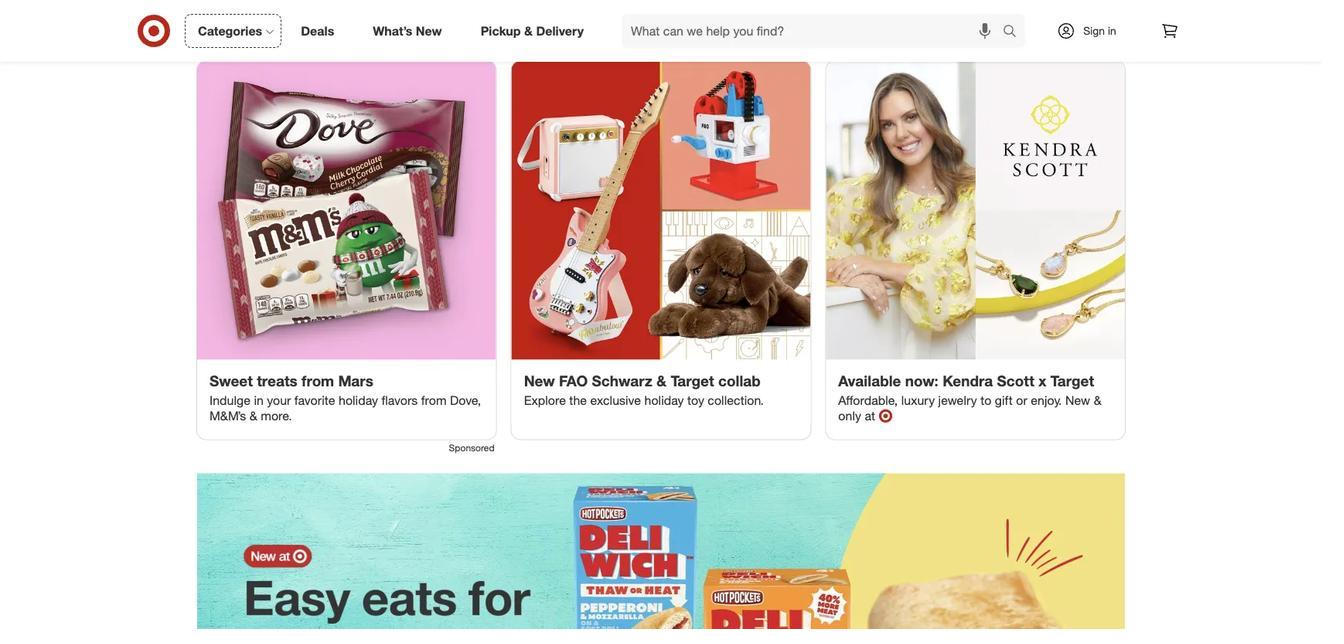 Task type: vqa. For each thing, say whether or not it's contained in the screenshot.
pickup & delivery
yes



Task type: describe. For each thing, give the bounding box(es) containing it.
household
[[688, 28, 740, 42]]

available
[[838, 372, 901, 390]]

apple link
[[345, 0, 503, 43]]

deals link
[[288, 14, 354, 48]]

& inside the affordable, luxury jewelry to gift or enjoy. new & only at
[[1094, 393, 1102, 409]]

◎
[[879, 409, 893, 424]]

categories
[[198, 23, 262, 38]]

what's
[[373, 23, 412, 38]]

grocery link
[[503, 0, 661, 43]]

sweet
[[210, 372, 253, 390]]

sign in link
[[1044, 14, 1141, 48]]

search button
[[996, 14, 1033, 51]]

target inside new fao schwarz & target collab explore the exclusive holiday toy collection.
[[671, 372, 714, 390]]

affordable,
[[838, 393, 898, 409]]

available now: kendra scott x target
[[838, 372, 1094, 390]]

flavors
[[382, 393, 418, 409]]

now:
[[905, 372, 939, 390]]

0 vertical spatial in
[[1108, 24, 1116, 38]]

the
[[569, 393, 587, 409]]

only
[[838, 409, 861, 424]]

or
[[1016, 393, 1027, 409]]

holiday inside new fao schwarz & target collab explore the exclusive holiday toy collection.
[[645, 393, 684, 409]]

x
[[1039, 372, 1047, 390]]

m&m's
[[210, 409, 246, 424]]

toy
[[687, 393, 704, 409]]

clearance
[[1032, 28, 1081, 42]]

grocery
[[563, 28, 602, 42]]

affordable, luxury jewelry to gift or enjoy. new & only at
[[838, 393, 1102, 424]]

outdoors
[[266, 28, 312, 42]]

1 horizontal spatial from
[[421, 393, 447, 409]]

0 vertical spatial new
[[416, 23, 442, 38]]

mars
[[338, 372, 373, 390]]

what's new link
[[360, 14, 461, 48]]

0 horizontal spatial from
[[302, 372, 334, 390]]

& inside sports & outdoors "link"
[[256, 28, 263, 42]]

your
[[267, 393, 291, 409]]

new inside the affordable, luxury jewelry to gift or enjoy. new & only at
[[1065, 393, 1090, 409]]

new fao schwarz & target collab explore the exclusive holiday toy collection.
[[524, 372, 764, 409]]

what's new
[[373, 23, 442, 38]]

treats
[[257, 372, 298, 390]]

explore
[[524, 393, 566, 409]]

2 target from the left
[[1051, 372, 1094, 390]]

sports & outdoors link
[[187, 0, 345, 43]]

& inside new fao schwarz & target collab explore the exclusive holiday toy collection.
[[657, 372, 667, 390]]

holiday inside sweet treats from mars indulge in your favorite holiday flavors from dove, m&m's & more.
[[339, 393, 378, 409]]

search
[[996, 25, 1033, 40]]

scott
[[997, 372, 1035, 390]]



Task type: locate. For each thing, give the bounding box(es) containing it.
in inside sweet treats from mars indulge in your favorite holiday flavors from dove, m&m's & more.
[[254, 393, 264, 409]]

0 horizontal spatial new
[[416, 23, 442, 38]]

& left more.
[[250, 409, 257, 424]]

& right enjoy.
[[1094, 393, 1102, 409]]

household essentials link
[[661, 0, 819, 43]]

pickup & delivery
[[481, 23, 584, 38]]

& inside pickup & delivery link
[[524, 23, 533, 38]]

0 horizontal spatial target
[[671, 372, 714, 390]]

favorite
[[294, 393, 335, 409]]

advertisement region
[[197, 474, 1125, 629]]

new inside new fao schwarz & target collab explore the exclusive holiday toy collection.
[[524, 372, 555, 390]]

&
[[524, 23, 533, 38], [256, 28, 263, 42], [657, 372, 667, 390], [1094, 393, 1102, 409], [250, 409, 257, 424]]

essentials
[[743, 28, 792, 42]]

0 vertical spatial from
[[302, 372, 334, 390]]

& right pickup
[[524, 23, 533, 38]]

2 horizontal spatial new
[[1065, 393, 1090, 409]]

collection.
[[708, 393, 764, 409]]

luxury
[[901, 393, 935, 409]]

in
[[1108, 24, 1116, 38], [254, 393, 264, 409]]

new
[[416, 23, 442, 38], [524, 372, 555, 390], [1065, 393, 1090, 409]]

2 vertical spatial new
[[1065, 393, 1090, 409]]

from up favorite
[[302, 372, 334, 390]]

0 horizontal spatial in
[[254, 393, 264, 409]]

new right enjoy.
[[1065, 393, 1090, 409]]

1 horizontal spatial holiday
[[645, 393, 684, 409]]

collab
[[718, 372, 761, 390]]

0 horizontal spatial holiday
[[339, 393, 378, 409]]

1 horizontal spatial in
[[1108, 24, 1116, 38]]

sports & outdoors
[[221, 28, 312, 42]]

pickup & delivery link
[[468, 14, 603, 48]]

dove,
[[450, 393, 481, 409]]

1 holiday from the left
[[339, 393, 378, 409]]

kendra
[[943, 372, 993, 390]]

1 target from the left
[[671, 372, 714, 390]]

target
[[671, 372, 714, 390], [1051, 372, 1094, 390]]

at
[[865, 409, 875, 424]]

indulge
[[210, 393, 250, 409]]

deals
[[301, 23, 334, 38]]

schwarz
[[592, 372, 652, 390]]

jewelry
[[938, 393, 977, 409]]

apple
[[410, 28, 438, 42]]

enjoy.
[[1031, 393, 1062, 409]]

& right "sports"
[[256, 28, 263, 42]]

new right what's
[[416, 23, 442, 38]]

& inside sweet treats from mars indulge in your favorite holiday flavors from dove, m&m's & more.
[[250, 409, 257, 424]]

new up explore
[[524, 372, 555, 390]]

1 horizontal spatial new
[[524, 372, 555, 390]]

sweet treats from mars indulge in your favorite holiday flavors from dove, m&m's & more.
[[210, 372, 481, 424]]

holiday left toy
[[645, 393, 684, 409]]

more.
[[261, 409, 292, 424]]

1 vertical spatial in
[[254, 393, 264, 409]]

in right sign
[[1108, 24, 1116, 38]]

to
[[981, 393, 992, 409]]

categories link
[[185, 14, 282, 48]]

household essentials
[[688, 28, 792, 42]]

holiday down mars
[[339, 393, 378, 409]]

from
[[302, 372, 334, 390], [421, 393, 447, 409]]

What can we help you find? suggestions appear below search field
[[622, 14, 1007, 48]]

sign
[[1083, 24, 1105, 38]]

delivery
[[536, 23, 584, 38]]

target up toy
[[671, 372, 714, 390]]

from left dove,
[[421, 393, 447, 409]]

target right the x
[[1051, 372, 1094, 390]]

clearance link
[[977, 0, 1135, 43]]

exclusive
[[590, 393, 641, 409]]

holiday
[[339, 393, 378, 409], [645, 393, 684, 409]]

fao
[[559, 372, 588, 390]]

gift
[[995, 393, 1013, 409]]

sign in
[[1083, 24, 1116, 38]]

sports
[[221, 28, 253, 42]]

2 holiday from the left
[[645, 393, 684, 409]]

in left your
[[254, 393, 264, 409]]

1 vertical spatial from
[[421, 393, 447, 409]]

& right the schwarz
[[657, 372, 667, 390]]

pickup
[[481, 23, 521, 38]]

1 vertical spatial new
[[524, 372, 555, 390]]

1 horizontal spatial target
[[1051, 372, 1094, 390]]



